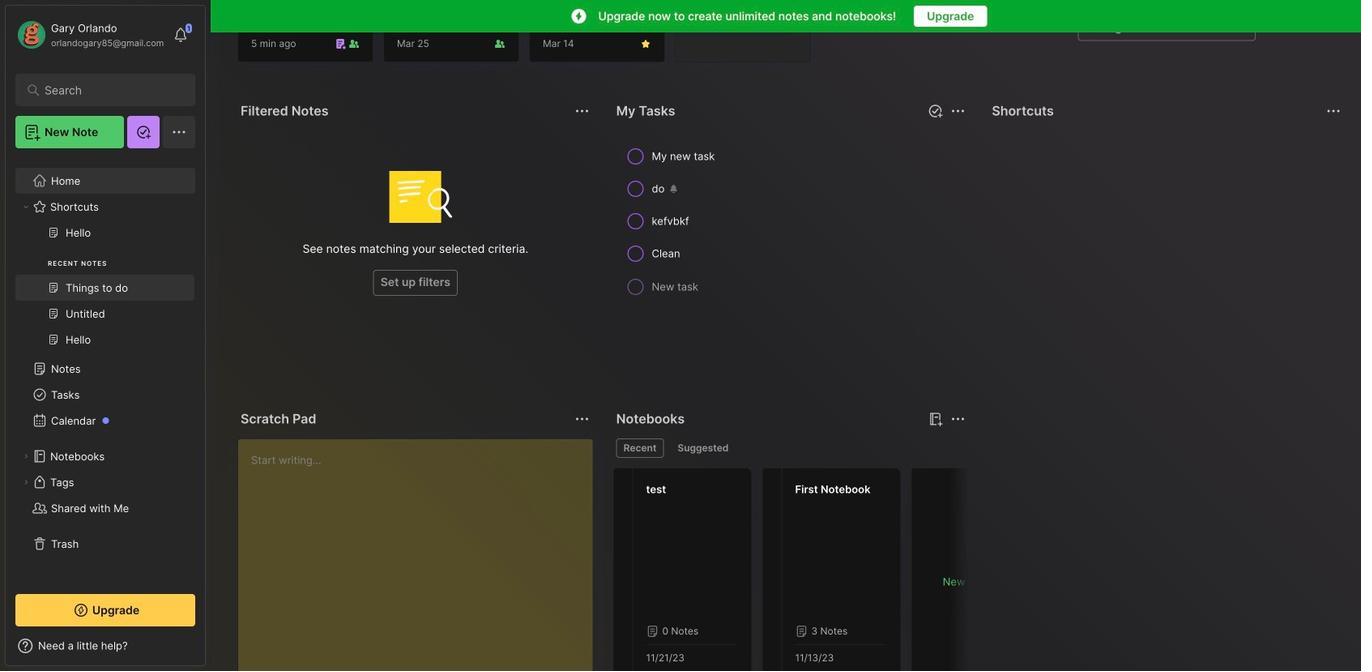 Task type: locate. For each thing, give the bounding box(es) containing it.
none search field inside main element
[[45, 80, 174, 100]]

new task image
[[928, 103, 944, 119]]

None search field
[[45, 80, 174, 100]]

tree
[[6, 158, 205, 580]]

2 more actions image from the top
[[573, 409, 592, 429]]

1 vertical spatial more actions image
[[573, 409, 592, 429]]

2 vertical spatial row group
[[613, 468, 1061, 671]]

more actions image
[[949, 101, 968, 121], [1325, 101, 1344, 121]]

group
[[15, 220, 195, 362]]

0 vertical spatial more actions image
[[573, 101, 592, 121]]

Search text field
[[45, 83, 174, 98]]

0 horizontal spatial more actions image
[[949, 101, 968, 121]]

click to collapse image
[[205, 641, 217, 661]]

tab
[[617, 439, 664, 458], [671, 439, 736, 458]]

expand tags image
[[21, 477, 31, 487]]

tree inside main element
[[6, 158, 205, 580]]

More actions field
[[571, 100, 594, 122], [947, 100, 970, 122], [1323, 100, 1346, 122], [571, 408, 594, 430]]

0 horizontal spatial tab
[[617, 439, 664, 458]]

1 more actions image from the top
[[573, 101, 592, 121]]

1 horizontal spatial tab
[[671, 439, 736, 458]]

more actions image
[[573, 101, 592, 121], [573, 409, 592, 429]]

row group
[[238, 0, 821, 72], [613, 140, 970, 310], [613, 468, 1061, 671]]

1 horizontal spatial more actions image
[[1325, 101, 1344, 121]]

tab list
[[617, 439, 963, 458]]

1 vertical spatial row group
[[613, 140, 970, 310]]



Task type: describe. For each thing, give the bounding box(es) containing it.
Account field
[[15, 19, 164, 51]]

1 more actions image from the left
[[949, 101, 968, 121]]

expand notebooks image
[[21, 452, 31, 461]]

main element
[[0, 0, 211, 671]]

1 tab from the left
[[617, 439, 664, 458]]

WHAT'S NEW field
[[6, 633, 205, 659]]

grid grid
[[989, 131, 1346, 370]]

2 more actions image from the left
[[1325, 101, 1344, 121]]

2 tab from the left
[[671, 439, 736, 458]]

Start writing… text field
[[251, 439, 592, 665]]

0 vertical spatial row group
[[238, 0, 821, 72]]

group inside tree
[[15, 220, 195, 362]]



Task type: vqa. For each thing, say whether or not it's contained in the screenshot.
leftmost tab
yes



